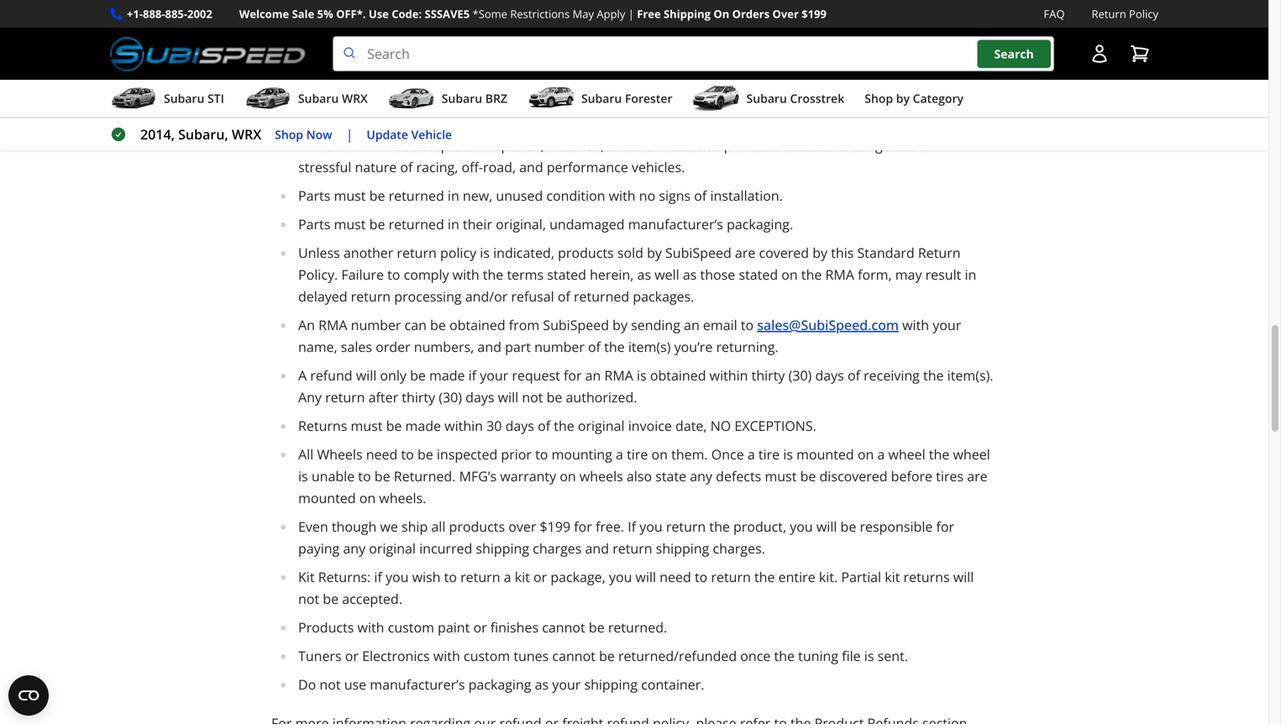 Task type: describe. For each thing, give the bounding box(es) containing it.
to right unable
[[358, 467, 371, 485]]

with inside 'unless another return policy is indicated, products sold by subispeed are covered by this standard return policy. failure to comply with the terms stated herein, as well as those stated on the rma form, may result in delayed return processing and/or refusal of returned packages.'
[[453, 266, 480, 284]]

on inside 'unless another return policy is indicated, products sold by subispeed are covered by this standard return policy. failure to comply with the terms stated herein, as well as those stated on the rma form, may result in delayed return processing and/or refusal of returned packages.'
[[782, 266, 798, 284]]

5%
[[317, 6, 333, 21]]

authorization
[[675, 19, 781, 37]]

button image
[[1090, 44, 1110, 64]]

faq link
[[1044, 5, 1065, 23]]

is down the exceptions.
[[783, 446, 793, 464]]

returning.
[[716, 338, 779, 356]]

return up subaru crosstrek dropdown button
[[756, 57, 796, 75]]

be up another
[[369, 215, 385, 233]]

use
[[369, 6, 389, 21]]

any inside all returns must be returned to the location listed on your rma form. if a return is sent to any other location your return will not be processed.
[[860, 57, 882, 75]]

product,
[[734, 518, 787, 536]]

no
[[639, 187, 656, 205]]

though
[[332, 518, 377, 536]]

sti
[[208, 90, 224, 106]]

even though we ship all products over $199 for free. if you return the product, you will be responsible for paying any original incurred shipping charges and return shipping charges.
[[298, 518, 955, 558]]

2 wheel from the left
[[953, 446, 991, 464]]

be up subject
[[422, 79, 438, 97]]

shop for shop by category
[[865, 90, 893, 106]]

subject
[[391, 108, 436, 126]]

any inside even though we ship all products over $199 for free. if you return the product, you will be responsible for paying any original incurred shipping charges and return shipping charges.
[[343, 540, 366, 558]]

must inside all wheels need to be inspected prior to mounting a tire on them. once a tire is mounted on a wheel the wheel is unable to be returned. mfg's warranty on wheels also state any defects must be discovered before tires are mounted on wheels.
[[765, 467, 797, 485]]

will inside all returns must be returned to the location listed on your rma form. if a return is sent to any other location your return will not be processed.
[[374, 79, 394, 97]]

if inside a refund will only be made if your request for an rma is obtained within thirty (30) days of receiving the item(s). any return after thirty (30) days will not be authorized.
[[469, 367, 477, 385]]

return down state
[[666, 518, 706, 536]]

you right product, at the bottom right
[[790, 518, 813, 536]]

brz
[[486, 90, 508, 106]]

packaging.
[[727, 215, 793, 233]]

sending
[[631, 316, 681, 334]]

electronics
[[362, 647, 430, 665]]

on up state
[[652, 446, 668, 464]]

an for rma
[[585, 367, 601, 385]]

your down tuners or electronics with custom tunes cannot be returned/refunded once the tuning file is sent.
[[552, 676, 581, 694]]

not
[[859, 19, 887, 37]]

1 vertical spatial made
[[406, 417, 441, 435]]

original,
[[496, 215, 546, 233]]

by left sending
[[613, 316, 628, 334]]

1 horizontal spatial |
[[628, 6, 634, 21]]

with down paint
[[433, 647, 460, 665]]

must inside all returns must be returned to the location listed on your rma form. if a return is sent to any other location your return will not be processed.
[[367, 57, 399, 75]]

are inside 'unless another return policy is indicated, products sold by subispeed are covered by this standard return policy. failure to comply with the terms stated herein, as well as those stated on the rma form, may result in delayed return processing and/or refusal of returned packages.'
[[735, 244, 756, 262]]

0 horizontal spatial obtained
[[450, 316, 506, 334]]

1 horizontal spatial thirty
[[752, 367, 785, 385]]

1 kit from the left
[[515, 568, 530, 586]]

1 vertical spatial (30)
[[439, 388, 462, 406]]

(rma)
[[785, 19, 822, 37]]

be inside even though we ship all products over $199 for free. if you return the product, you will be responsible for paying any original incurred shipping charges and return shipping charges.
[[841, 518, 857, 536]]

products
[[298, 619, 354, 637]]

to inside no returns will be accepted on opened, installed, or otherwise used products due to the dangerous and stressful nature of racing, off-road, and performance vehicles.
[[811, 136, 824, 154]]

all for all returns are subject to a restocking fee of up to 30%.
[[298, 108, 314, 126]]

subispeed logo image
[[110, 36, 306, 72]]

return up now
[[330, 79, 370, 97]]

a subaru brz thumbnail image image
[[388, 86, 435, 111]]

returned inside 'unless another return policy is indicated, products sold by subispeed are covered by this standard return policy. failure to comply with the terms stated herein, as well as those stated on the rma form, may result in delayed return processing and/or refusal of returned packages.'
[[574, 288, 630, 306]]

the inside a refund will only be made if your request for an rma is obtained within thirty (30) days of receiving the item(s). any return after thirty (30) days will not be authorized.
[[924, 367, 944, 385]]

not inside all returns must be returned to the location listed on your rma form. if a return is sent to any other location your return will not be processed.
[[398, 79, 419, 97]]

not right do
[[320, 676, 341, 694]]

processed.
[[442, 79, 510, 97]]

may
[[896, 266, 922, 284]]

sale
[[292, 6, 314, 21]]

return down free.
[[613, 540, 653, 558]]

to inside 'unless another return policy is indicated, products sold by subispeed are covered by this standard return policy. failure to comply with the terms stated herein, as well as those stated on the rma form, may result in delayed return processing and/or refusal of returned packages.'
[[387, 266, 400, 284]]

terms
[[507, 266, 544, 284]]

products inside no returns will be accepted on opened, installed, or otherwise used products due to the dangerous and stressful nature of racing, off-road, and performance vehicles.
[[724, 136, 780, 154]]

item(s)
[[628, 338, 671, 356]]

warranty
[[500, 467, 556, 485]]

of left up
[[558, 108, 571, 126]]

entire
[[779, 568, 816, 586]]

email
[[703, 316, 738, 334]]

to up returned. at the bottom left of the page
[[401, 446, 414, 464]]

or right paint
[[473, 619, 487, 637]]

2 stated from the left
[[739, 266, 778, 284]]

1 horizontal spatial original
[[578, 417, 625, 435]]

the inside all wheels need to be inspected prior to mounting a tire on them. once a tire is mounted on a wheel the wheel is unable to be returned. mfg's warranty on wheels also state any defects must be discovered before tires are mounted on wheels.
[[929, 446, 950, 464]]

0 horizontal spatial thirty
[[402, 388, 435, 406]]

a inside kit returns: if you wish to return a kit or package, you will need to return the entire kit. partial kit returns will not be accepted.
[[504, 568, 511, 586]]

a inside a refund will only be made if your request for an rma is obtained within thirty (30) days of receiving the item(s). any return after thirty (30) days will not be authorized.
[[298, 367, 307, 385]]

signs
[[659, 187, 691, 205]]

of right signs on the top
[[694, 187, 707, 205]]

kit.
[[819, 568, 838, 586]]

subaru wrx button
[[244, 83, 368, 117]]

shop for shop now
[[275, 126, 303, 142]]

can
[[405, 316, 427, 334]]

return down incurred
[[461, 568, 500, 586]]

be down returned.
[[599, 647, 615, 665]]

from
[[509, 316, 540, 334]]

to up vehicle
[[439, 108, 452, 126]]

original inside even though we ship all products over $199 for free. if you return the product, you will be responsible for paying any original incurred shipping charges and return shipping charges.
[[369, 540, 416, 558]]

a up the discovered
[[878, 446, 885, 464]]

is right the file
[[865, 647, 874, 665]]

shop by category
[[865, 90, 964, 106]]

products inside 'unless another return policy is indicated, products sold by subispeed are covered by this standard return policy. failure to comply with the terms stated herein, as well as those stated on the rma form, may result in delayed return processing and/or refusal of returned packages.'
[[558, 244, 614, 262]]

faq
[[1044, 6, 1065, 21]]

subaru,
[[178, 125, 228, 143]]

those
[[700, 266, 736, 284]]

be up wheels.
[[375, 467, 390, 485]]

return inside a refund will only be made if your request for an rma is obtained within thirty (30) days of receiving the item(s). any return after thirty (30) days will not be authorized.
[[325, 388, 365, 406]]

your inside "with your name, sales order numbers, and part number of the item(s) you're returning."
[[933, 316, 962, 334]]

be up a subaru brz thumbnail image
[[402, 57, 418, 75]]

a subaru forester thumbnail image image
[[528, 86, 575, 111]]

numbers,
[[414, 338, 474, 356]]

apply
[[597, 6, 626, 21]]

rma inside a refund will only be made if your request for an rma is obtained within thirty (30) days of receiving the item(s). any return after thirty (30) days will not be authorized.
[[605, 367, 634, 385]]

will
[[825, 19, 855, 37]]

another
[[344, 244, 394, 262]]

1 vertical spatial wrx
[[232, 125, 261, 143]]

road,
[[483, 158, 516, 176]]

returns for will
[[320, 136, 366, 154]]

a subaru sti thumbnail image image
[[110, 86, 157, 111]]

accepted.
[[342, 590, 402, 608]]

on up the discovered
[[858, 446, 874, 464]]

with inside "with your name, sales order numbers, and part number of the item(s) you're returning."
[[903, 316, 930, 334]]

products with custom paint or finishes cannot be returned.
[[298, 619, 667, 637]]

a up wheels
[[616, 446, 624, 464]]

all for all wheels need to be inspected prior to mounting a tire on them. once a tire is mounted on a wheel the wheel is unable to be returned. mfg's warranty on wheels also state any defects must be discovered before tires are mounted on wheels.
[[298, 446, 314, 464]]

1 vertical spatial custom
[[464, 647, 510, 665]]

them.
[[672, 446, 708, 464]]

you down even though we ship all products over $199 for free. if you return the product, you will be responsible for paying any original incurred shipping charges and return shipping charges.
[[609, 568, 632, 586]]

no returns will be accepted on opened, installed, or otherwise used products due to the dangerous and stressful nature of racing, off-road, and performance vehicles.
[[298, 136, 946, 176]]

or inside no returns will be accepted on opened, installed, or otherwise used products due to the dangerous and stressful nature of racing, off-road, and performance vehicles.
[[608, 136, 621, 154]]

return policy
[[1092, 6, 1159, 21]]

on up 'though'
[[359, 489, 376, 507]]

name,
[[298, 338, 338, 356]]

2 horizontal spatial days
[[816, 367, 844, 385]]

be left the discovered
[[801, 467, 816, 485]]

be down nature
[[369, 187, 385, 205]]

your up forester
[[632, 57, 660, 75]]

with down accepted.
[[358, 619, 384, 637]]

this
[[831, 244, 854, 262]]

packages
[[305, 19, 371, 37]]

subaru for subaru sti
[[164, 90, 205, 106]]

1 horizontal spatial a
[[512, 19, 520, 37]]

tires
[[936, 467, 964, 485]]

the down the 'covered'
[[802, 266, 822, 284]]

1 wheel from the left
[[889, 446, 926, 464]]

refusal
[[511, 288, 554, 306]]

partial
[[842, 568, 882, 586]]

returned down racing,
[[389, 187, 444, 205]]

wheels
[[580, 467, 623, 485]]

and down opened,
[[519, 158, 543, 176]]

package,
[[551, 568, 606, 586]]

30
[[487, 417, 502, 435]]

parts must be returned in their original, undamaged manufacturer's packaging.
[[298, 215, 793, 233]]

the up mounting
[[554, 417, 575, 435]]

the right once
[[774, 647, 795, 665]]

obtained inside a refund will only be made if your request for an rma is obtained within thirty (30) days of receiving the item(s). any return after thirty (30) days will not be authorized.
[[650, 367, 706, 385]]

with your name, sales order numbers, and part number of the item(s) you're returning.
[[298, 316, 962, 356]]

form,
[[858, 266, 892, 284]]

opened,
[[493, 136, 545, 154]]

you left wish
[[386, 568, 409, 586]]

subaru for subaru brz
[[442, 90, 482, 106]]

return down charges.
[[711, 568, 751, 586]]

1 stated from the left
[[547, 266, 587, 284]]

and inside "with your name, sales order numbers, and part number of the item(s) you're returning."
[[478, 338, 502, 356]]

packaging
[[469, 676, 532, 694]]

+1-888-885-2002 link
[[127, 5, 212, 23]]

made inside a refund will only be made if your request for an rma is obtained within thirty (30) days of receiving the item(s). any return after thirty (30) days will not be authorized.
[[429, 367, 465, 385]]

0 vertical spatial manufacturer's
[[628, 215, 723, 233]]

subaru sti
[[164, 90, 224, 106]]

within inside a refund will only be made if your request for an rma is obtained within thirty (30) days of receiving the item(s). any return after thirty (30) days will not be authorized.
[[710, 367, 748, 385]]

returned up policy in the top left of the page
[[389, 215, 444, 233]]

return policy link
[[1092, 5, 1159, 23]]

2014,
[[140, 125, 175, 143]]

you right free.
[[640, 518, 663, 536]]

be inside no returns will be accepted on opened, installed, or otherwise used products due to the dangerous and stressful nature of racing, off-road, and performance vehicles.
[[394, 136, 410, 154]]

be
[[890, 19, 906, 37]]

2 tire from the left
[[759, 446, 780, 464]]

0 horizontal spatial as
[[535, 676, 549, 694]]

1 horizontal spatial shipping
[[584, 676, 638, 694]]

need inside kit returns: if you wish to return a kit or package, you will need to return the entire kit. partial kit returns will not be accepted.
[[660, 568, 691, 586]]

search input field
[[333, 36, 1055, 72]]

a inside all returns must be returned to the location listed on your rma form. if a return is sent to any other location your return will not be processed.
[[745, 57, 753, 75]]

subaru crosstrek
[[747, 90, 845, 106]]

returns for must
[[317, 57, 363, 75]]

returns must be made within 30 days of the original invoice date, no exceptions.
[[298, 417, 817, 435]]

otherwise
[[625, 136, 687, 154]]

racing,
[[416, 158, 458, 176]]

+1-888-885-2002
[[127, 6, 212, 21]]

vehicle
[[411, 126, 452, 142]]

ship
[[402, 518, 428, 536]]

and inside even though we ship all products over $199 for free. if you return the product, you will be responsible for paying any original incurred shipping charges and return shipping charges.
[[585, 540, 609, 558]]

rma right the an
[[319, 316, 347, 334]]

to up processed.
[[481, 57, 493, 75]]

is inside a refund will only be made if your request for an rma is obtained within thirty (30) days of receiving the item(s). any return after thirty (30) days will not be authorized.
[[637, 367, 647, 385]]

tuning
[[799, 647, 839, 665]]

1 horizontal spatial return
[[1092, 6, 1127, 21]]

to right prior
[[535, 446, 548, 464]]

off*.
[[336, 6, 366, 21]]

a right once
[[748, 446, 755, 464]]

subaru brz button
[[388, 83, 508, 117]]

parts for parts must be returned in their original, undamaged manufacturer's packaging.
[[298, 215, 331, 233]]

0 horizontal spatial are
[[367, 108, 387, 126]]

be up tuners or electronics with custom tunes cannot be returned/refunded once the tuning file is sent.
[[589, 619, 605, 637]]

paint
[[438, 619, 470, 637]]

or inside kit returns: if you wish to return a kit or package, you will need to return the entire kit. partial kit returns will not be accepted.
[[534, 568, 547, 586]]

with left 'no'
[[609, 187, 636, 205]]

to right up
[[594, 108, 607, 126]]

on down mounting
[[560, 467, 576, 485]]

delayed
[[298, 288, 347, 306]]

be down after
[[386, 417, 402, 435]]

other
[[886, 57, 920, 75]]

be right "can"
[[430, 316, 446, 334]]

the inside even though we ship all products over $199 for free. if you return the product, you will be responsible for paying any original incurred shipping charges and return shipping charges.
[[710, 518, 730, 536]]

of inside a refund will only be made if your request for an rma is obtained within thirty (30) days of receiving the item(s). any return after thirty (30) days will not be authorized.
[[848, 367, 861, 385]]

return down the failure
[[351, 288, 391, 306]]

be up returned. at the bottom left of the page
[[418, 446, 433, 464]]

2014, subaru, wrx
[[140, 125, 261, 143]]

any
[[298, 388, 322, 406]]

1 vertical spatial subispeed
[[543, 316, 609, 334]]

subaru for subaru crosstrek
[[747, 90, 787, 106]]

returns for are
[[317, 108, 363, 126]]

returns inside kit returns: if you wish to return a kit or package, you will need to return the entire kit. partial kit returns will not be accepted.
[[904, 568, 950, 586]]

merchandise
[[578, 19, 672, 37]]

indicated,
[[493, 244, 555, 262]]

free
[[637, 6, 661, 21]]

0 horizontal spatial days
[[466, 388, 495, 406]]

$199
[[802, 6, 827, 21]]

exceptions.
[[735, 417, 817, 435]]

a down subaru brz
[[456, 108, 463, 126]]



Task type: vqa. For each thing, say whether or not it's contained in the screenshot.
shipping to the right
yes



Task type: locate. For each thing, give the bounding box(es) containing it.
parts must be returned in new, unused condition with no signs of installation.
[[298, 187, 783, 205]]

| left free
[[628, 6, 634, 21]]

0 vertical spatial (30)
[[789, 367, 812, 385]]

1 horizontal spatial if
[[734, 57, 742, 75]]

0 vertical spatial if
[[734, 57, 742, 75]]

part
[[505, 338, 531, 356]]

all
[[298, 57, 314, 75], [298, 108, 314, 126], [298, 446, 314, 464]]

a
[[745, 57, 753, 75], [456, 108, 463, 126], [616, 446, 624, 464], [748, 446, 755, 464], [878, 446, 885, 464], [504, 568, 511, 586]]

use
[[344, 676, 366, 694]]

number up the request
[[535, 338, 585, 356]]

subispeed right from on the left
[[543, 316, 609, 334]]

need inside all wheels need to be inspected prior to mounting a tire on them. once a tire is mounted on a wheel the wheel is unable to be returned. mfg's warranty on wheels also state any defects must be discovered before tires are mounted on wheels.
[[366, 446, 398, 464]]

rma inside 'unless another return policy is indicated, products sold by subispeed are covered by this standard return policy. failure to comply with the terms stated herein, as well as those stated on the rma form, may result in delayed return processing and/or refusal of returned packages.'
[[826, 266, 855, 284]]

1 vertical spatial manufacturer's
[[370, 676, 465, 694]]

of right refusal
[[558, 288, 570, 306]]

will inside even though we ship all products over $199 for free. if you return the product, you will be responsible for paying any original incurred shipping charges and return shipping charges.
[[817, 518, 837, 536]]

0 vertical spatial an
[[684, 316, 700, 334]]

form.
[[696, 57, 730, 75]]

are right tires
[[967, 467, 988, 485]]

1 horizontal spatial as
[[637, 266, 651, 284]]

must for parts must be returned in their original, undamaged manufacturer's packaging.
[[334, 215, 366, 233]]

file
[[842, 647, 861, 665]]

not
[[398, 79, 419, 97], [522, 388, 543, 406], [298, 590, 319, 608], [320, 676, 341, 694]]

1 horizontal spatial need
[[660, 568, 691, 586]]

subaru for subaru wrx
[[298, 90, 339, 106]]

subaru wrx
[[298, 90, 368, 106]]

or up use
[[345, 647, 359, 665]]

as down tunes
[[535, 676, 549, 694]]

4 subaru from the left
[[582, 90, 622, 106]]

1 vertical spatial mounted
[[298, 489, 356, 507]]

0 vertical spatial days
[[816, 367, 844, 385]]

0 vertical spatial cannot
[[542, 619, 586, 637]]

0 horizontal spatial if
[[374, 568, 382, 586]]

1 horizontal spatial kit
[[885, 568, 900, 586]]

the inside all returns must be returned to the location listed on your rma form. if a return is sent to any other location your return will not be processed.
[[497, 57, 518, 75]]

1 horizontal spatial products
[[558, 244, 614, 262]]

obtained down and/or
[[450, 316, 506, 334]]

listed
[[574, 57, 608, 75]]

all inside all returns must be returned to the location listed on your rma form. if a return is sent to any other location your return will not be processed.
[[298, 57, 314, 75]]

the down an rma number can be obtained from subispeed by sending an email to sales@subispeed.com
[[604, 338, 625, 356]]

shop by category button
[[865, 83, 964, 117]]

subispeed up those
[[666, 244, 732, 262]]

shop inside dropdown button
[[865, 90, 893, 106]]

rma left form.
[[664, 57, 692, 75]]

within up inspected at bottom
[[445, 417, 483, 435]]

0 horizontal spatial number
[[351, 316, 401, 334]]

1 horizontal spatial for
[[937, 518, 955, 536]]

1 vertical spatial shop
[[275, 126, 303, 142]]

is right policy in the top left of the page
[[480, 244, 490, 262]]

products down undamaged on the left
[[558, 244, 614, 262]]

shop inside 'link'
[[275, 126, 303, 142]]

0 horizontal spatial manufacturer's
[[370, 676, 465, 694]]

all up subaru wrx dropdown button
[[298, 57, 314, 75]]

finishes
[[491, 619, 539, 637]]

1 tire from the left
[[627, 446, 648, 464]]

0 vertical spatial custom
[[388, 619, 434, 637]]

wrx down a subaru wrx thumbnail image
[[232, 125, 261, 143]]

2 vertical spatial all
[[298, 446, 314, 464]]

kit down over at the bottom left
[[515, 568, 530, 586]]

herein,
[[590, 266, 634, 284]]

1 vertical spatial are
[[735, 244, 756, 262]]

0 vertical spatial if
[[469, 367, 477, 385]]

tuners or electronics with custom tunes cannot be returned/refunded once the tuning file is sent.
[[298, 647, 908, 665]]

885-
[[165, 6, 187, 21]]

for inside a refund will only be made if your request for an rma is obtained within thirty (30) days of receiving the item(s). any return after thirty (30) days will not be authorized.
[[564, 367, 582, 385]]

1 horizontal spatial stated
[[739, 266, 778, 284]]

returned
[[375, 19, 443, 37]]

a
[[512, 19, 520, 37], [298, 367, 307, 385]]

all wheels need to be inspected prior to mounting a tire on them. once a tire is mounted on a wheel the wheel is unable to be returned. mfg's warranty on wheels also state any defects must be discovered before tires are mounted on wheels.
[[298, 446, 991, 507]]

a subaru crosstrek thumbnail image image
[[693, 86, 740, 111]]

1 subaru from the left
[[164, 90, 205, 106]]

on inside all returns must be returned to the location listed on your rma form. if a return is sent to any other location your return will not be processed.
[[612, 57, 628, 75]]

2 vertical spatial in
[[965, 266, 977, 284]]

the up brz
[[497, 57, 518, 75]]

0 vertical spatial in
[[448, 187, 459, 205]]

within down returning.
[[710, 367, 748, 385]]

kit right partial
[[885, 568, 900, 586]]

used
[[690, 136, 721, 154]]

the up and/or
[[483, 266, 504, 284]]

return inside 'unless another return policy is indicated, products sold by subispeed are covered by this standard return policy. failure to comply with the terms stated herein, as well as those stated on the rma form, may result in delayed return processing and/or refusal of returned packages.'
[[918, 244, 961, 262]]

be right only
[[410, 367, 426, 385]]

0 vertical spatial number
[[351, 316, 401, 334]]

1 vertical spatial need
[[660, 568, 691, 586]]

must right defects
[[765, 467, 797, 485]]

or down charges
[[534, 568, 547, 586]]

2 location from the left
[[923, 57, 973, 75]]

before
[[891, 467, 933, 485]]

any down them.
[[690, 467, 713, 485]]

1 horizontal spatial obtained
[[650, 367, 706, 385]]

any inside all wheels need to be inspected prior to mounting a tire on them. once a tire is mounted on a wheel the wheel is unable to be returned. mfg's warranty on wheels also state any defects must be discovered before tires are mounted on wheels.
[[690, 467, 713, 485]]

sent.
[[878, 647, 908, 665]]

category
[[913, 90, 964, 106]]

in inside 'unless another return policy is indicated, products sold by subispeed are covered by this standard return policy. failure to comply with the terms stated herein, as well as those stated on the rma form, may result in delayed return processing and/or refusal of returned packages.'
[[965, 266, 977, 284]]

(30) down numbers,
[[439, 388, 462, 406]]

be inside kit returns: if you wish to return a kit or package, you will need to return the entire kit. partial kit returns will not be accepted.
[[323, 590, 339, 608]]

of inside 'unless another return policy is indicated, products sold by subispeed are covered by this standard return policy. failure to comply with the terms stated herein, as well as those stated on the rma form, may result in delayed return processing and/or refusal of returned packages.'
[[558, 288, 570, 306]]

days down 'sales@subispeed.com' link
[[816, 367, 844, 385]]

off-
[[462, 158, 483, 176]]

your inside a refund will only be made if your request for an rma is obtained within thirty (30) days of receiving the item(s). any return after thirty (30) days will not be authorized.
[[480, 367, 509, 385]]

failure
[[341, 266, 384, 284]]

1 parts from the top
[[298, 187, 331, 205]]

0 vertical spatial return
[[1092, 6, 1127, 21]]

1 vertical spatial for
[[937, 518, 955, 536]]

3 subaru from the left
[[442, 90, 482, 106]]

once
[[741, 647, 771, 665]]

not inside a refund will only be made if your request for an rma is obtained within thirty (30) days of receiving the item(s). any return after thirty (30) days will not be authorized.
[[522, 388, 543, 406]]

is
[[800, 57, 809, 75], [480, 244, 490, 262], [637, 367, 647, 385], [783, 446, 793, 464], [298, 467, 308, 485], [865, 647, 874, 665]]

and
[[922, 136, 946, 154], [519, 158, 543, 176], [478, 338, 502, 356], [585, 540, 609, 558]]

and/or
[[465, 288, 508, 306]]

0 horizontal spatial a
[[298, 367, 307, 385]]

cannot for finishes
[[542, 619, 586, 637]]

order
[[376, 338, 411, 356]]

1 vertical spatial number
[[535, 338, 585, 356]]

is inside all returns must be returned to the location listed on your rma form. if a return is sent to any other location your return will not be processed.
[[800, 57, 809, 75]]

policy.
[[298, 266, 338, 284]]

in for their
[[448, 215, 459, 233]]

if inside even though we ship all products over $199 for free. if you return the product, you will be responsible for paying any original incurred shipping charges and return shipping charges.
[[628, 518, 636, 536]]

0 horizontal spatial shop
[[275, 126, 303, 142]]

products inside even though we ship all products over $199 for free. if you return the product, you will be responsible for paying any original incurred shipping charges and return shipping charges.
[[449, 518, 505, 536]]

an for email
[[684, 316, 700, 334]]

3 all from the top
[[298, 446, 314, 464]]

charges.
[[713, 540, 765, 558]]

all returns must be returned to the location listed on your rma form. if a return is sent to any other location your return will not be processed.
[[298, 57, 973, 97]]

if inside all returns must be returned to the location listed on your rma form. if a return is sent to any other location your return will not be processed.
[[734, 57, 742, 75]]

is left unable
[[298, 467, 308, 485]]

0 vertical spatial within
[[710, 367, 748, 385]]

request
[[512, 367, 560, 385]]

be down the request
[[547, 388, 563, 406]]

parts
[[298, 187, 331, 205], [298, 215, 331, 233]]

an inside a refund will only be made if your request for an rma is obtained within thirty (30) days of receiving the item(s). any return after thirty (30) days will not be authorized.
[[585, 367, 601, 385]]

0 horizontal spatial an
[[585, 367, 601, 385]]

undamaged
[[550, 215, 625, 233]]

2 subaru from the left
[[298, 90, 339, 106]]

0 horizontal spatial (30)
[[439, 388, 462, 406]]

1 horizontal spatial wheel
[[953, 446, 991, 464]]

the left entire
[[755, 568, 775, 586]]

wrx inside dropdown button
[[342, 90, 368, 106]]

1 horizontal spatial tire
[[759, 446, 780, 464]]

return up comply
[[397, 244, 437, 262]]

update vehicle
[[367, 126, 452, 142]]

+1-
[[127, 6, 143, 21]]

comply
[[404, 266, 449, 284]]

covered
[[759, 244, 809, 262]]

2 all from the top
[[298, 108, 314, 126]]

to up returned/refunded
[[695, 568, 708, 586]]

paying
[[298, 540, 340, 558]]

2 kit from the left
[[885, 568, 900, 586]]

of left receiving
[[848, 367, 861, 385]]

1 horizontal spatial location
[[923, 57, 973, 75]]

and left part
[[478, 338, 502, 356]]

0 vertical spatial need
[[366, 446, 398, 464]]

all for all returns must be returned to the location listed on your rma form. if a return is sent to any other location your return will not be processed.
[[298, 57, 314, 75]]

their
[[463, 215, 492, 233]]

1 horizontal spatial within
[[710, 367, 748, 385]]

1 horizontal spatial days
[[506, 417, 534, 435]]

2 horizontal spatial as
[[683, 266, 697, 284]]

0 vertical spatial shop
[[865, 90, 893, 106]]

open widget image
[[8, 676, 49, 716]]

defects
[[716, 467, 762, 485]]

is down the item(s)
[[637, 367, 647, 385]]

will inside no returns will be accepted on opened, installed, or otherwise used products due to the dangerous and stressful nature of racing, off-road, and performance vehicles.
[[370, 136, 390, 154]]

1 vertical spatial in
[[448, 215, 459, 233]]

the inside no returns will be accepted on opened, installed, or otherwise used products due to the dangerous and stressful nature of racing, off-road, and performance vehicles.
[[828, 136, 848, 154]]

is inside 'unless another return policy is indicated, products sold by subispeed are covered by this standard return policy. failure to comply with the terms stated herein, as well as those stated on the rma form, may result in delayed return processing and/or refusal of returned packages.'
[[480, 244, 490, 262]]

888-
[[143, 6, 165, 21]]

may
[[573, 6, 594, 21]]

1 vertical spatial within
[[445, 417, 483, 435]]

5 subaru from the left
[[747, 90, 787, 106]]

1 vertical spatial if
[[628, 518, 636, 536]]

1 horizontal spatial shop
[[865, 90, 893, 106]]

even
[[298, 518, 328, 536]]

30%.
[[611, 108, 641, 126]]

number up order
[[351, 316, 401, 334]]

the left item(s).
[[924, 367, 944, 385]]

0 horizontal spatial stated
[[547, 266, 587, 284]]

1 vertical spatial if
[[374, 568, 382, 586]]

0 horizontal spatial shipping
[[476, 540, 529, 558]]

the inside "with your name, sales order numbers, and part number of the item(s) you're returning."
[[604, 338, 625, 356]]

0 vertical spatial obtained
[[450, 316, 506, 334]]

stressful
[[298, 158, 352, 176]]

1 horizontal spatial (30)
[[789, 367, 812, 385]]

not down kit
[[298, 590, 319, 608]]

shop down other
[[865, 90, 893, 106]]

policy
[[1129, 6, 1159, 21]]

0 horizontal spatial tire
[[627, 446, 648, 464]]

the inside kit returns: if you wish to return a kit or package, you will need to return the entire kit. partial kit returns will not be accepted.
[[755, 568, 775, 586]]

1 vertical spatial an
[[585, 367, 601, 385]]

2 horizontal spatial any
[[860, 57, 882, 75]]

your down the result
[[933, 316, 962, 334]]

products
[[724, 136, 780, 154], [558, 244, 614, 262], [449, 518, 505, 536]]

need right wheels
[[366, 446, 398, 464]]

1 horizontal spatial subispeed
[[666, 244, 732, 262]]

an up you're
[[684, 316, 700, 334]]

crosstrek
[[790, 90, 845, 106]]

| right now
[[346, 125, 353, 143]]

by left this
[[813, 244, 828, 262]]

0 horizontal spatial within
[[445, 417, 483, 435]]

rma inside all returns must be returned to the location listed on your rma form. if a return is sent to any other location your return will not be processed.
[[664, 57, 692, 75]]

must for returns must be made within 30 days of the original invoice date, no exceptions.
[[351, 417, 383, 435]]

to right sent
[[843, 57, 856, 75]]

on inside no returns will be accepted on opened, installed, or otherwise used products due to the dangerous and stressful nature of racing, off-road, and performance vehicles.
[[473, 136, 490, 154]]

custom up electronics
[[388, 619, 434, 637]]

in right the result
[[965, 266, 977, 284]]

or down 30%.
[[608, 136, 621, 154]]

unless another return policy is indicated, products sold by subispeed are covered by this standard return policy. failure to comply with the terms stated herein, as well as those stated on the rma form, may result in delayed return processing and/or refusal of returned packages.
[[298, 244, 977, 306]]

must for parts must be returned in new, unused condition with no signs of installation.
[[334, 187, 366, 205]]

on down the 'covered'
[[782, 266, 798, 284]]

after
[[369, 388, 398, 406]]

1 horizontal spatial are
[[735, 244, 756, 262]]

0 horizontal spatial if
[[628, 518, 636, 536]]

2 parts from the top
[[298, 215, 331, 233]]

orders
[[732, 6, 770, 21]]

receiving
[[864, 367, 920, 385]]

0 vertical spatial are
[[367, 108, 387, 126]]

and down free.
[[585, 540, 609, 558]]

authorized.
[[566, 388, 637, 406]]

number inside "with your name, sales order numbers, and part number of the item(s) you're returning."
[[535, 338, 585, 356]]

sold
[[618, 244, 644, 262]]

all inside all wheels need to be inspected prior to mounting a tire on them. once a tire is mounted on a wheel the wheel is unable to be returned. mfg's warranty on wheels also state any defects must be discovered before tires are mounted on wheels.
[[298, 446, 314, 464]]

2 vertical spatial any
[[343, 540, 366, 558]]

search button
[[978, 40, 1051, 68]]

returns inside no returns will be accepted on opened, installed, or otherwise used products due to the dangerous and stressful nature of racing, off-road, and performance vehicles.
[[320, 136, 366, 154]]

2 vertical spatial products
[[449, 518, 505, 536]]

subaru up now
[[298, 90, 339, 106]]

location up category
[[923, 57, 973, 75]]

if inside kit returns: if you wish to return a kit or package, you will need to return the entire kit. partial kit returns will not be accepted.
[[374, 568, 382, 586]]

is left sent
[[800, 57, 809, 75]]

of inside no returns will be accepted on opened, installed, or otherwise used products due to the dangerous and stressful nature of racing, off-road, and performance vehicles.
[[400, 158, 413, 176]]

by right sold
[[647, 244, 662, 262]]

for inside even though we ship all products over $199 for free. if you return the product, you will be responsible for paying any original incurred shipping charges and return shipping charges.
[[937, 518, 955, 536]]

search
[[995, 46, 1034, 62]]

1 vertical spatial return
[[918, 244, 961, 262]]

returned.
[[394, 467, 456, 485]]

your right a subaru wrx thumbnail image
[[298, 79, 327, 97]]

new,
[[463, 187, 493, 205]]

0 horizontal spatial products
[[449, 518, 505, 536]]

an rma number can be obtained from subispeed by sending an email to sales@subispeed.com
[[298, 316, 899, 334]]

to right due
[[811, 136, 824, 154]]

0 vertical spatial thirty
[[752, 367, 785, 385]]

an
[[298, 316, 315, 334]]

subaru for subaru forester
[[582, 90, 622, 106]]

products up incurred
[[449, 518, 505, 536]]

2 horizontal spatial shipping
[[656, 540, 710, 558]]

1 vertical spatial parts
[[298, 215, 331, 233]]

wheel up the before
[[889, 446, 926, 464]]

on
[[714, 6, 730, 21]]

1 vertical spatial any
[[690, 467, 713, 485]]

result
[[926, 266, 962, 284]]

wrx up update
[[342, 90, 368, 106]]

by inside dropdown button
[[896, 90, 910, 106]]

0 vertical spatial all
[[298, 57, 314, 75]]

made down numbers,
[[429, 367, 465, 385]]

0 vertical spatial |
[[628, 6, 634, 21]]

1 horizontal spatial if
[[469, 367, 477, 385]]

a subaru wrx thumbnail image image
[[244, 86, 291, 111]]

returns inside all returns must be returned to the location listed on your rma form. if a return is sent to any other location your return will not be processed.
[[317, 57, 363, 75]]

stated down the 'covered'
[[739, 266, 778, 284]]

sent
[[813, 57, 840, 75]]

cannot right tunes
[[552, 647, 596, 665]]

must down after
[[351, 417, 383, 435]]

custom down products with custom paint or finishes cannot be returned.
[[464, 647, 510, 665]]

thirty down only
[[402, 388, 435, 406]]

0 horizontal spatial wrx
[[232, 125, 261, 143]]

0 vertical spatial mounted
[[797, 446, 854, 464]]

1 all from the top
[[298, 57, 314, 75]]

parts for parts must be returned in new, unused condition with no signs of installation.
[[298, 187, 331, 205]]

also
[[627, 467, 652, 485]]

subaru left sti
[[164, 90, 205, 106]]

shop now
[[275, 126, 332, 142]]

a up finishes
[[504, 568, 511, 586]]

returned inside all returns must be returned to the location listed on your rma form. if a return is sent to any other location your return will not be processed.
[[421, 57, 477, 75]]

in for new,
[[448, 187, 459, 205]]

1 vertical spatial |
[[346, 125, 353, 143]]

0 horizontal spatial subispeed
[[543, 316, 609, 334]]

all returns are subject to a restocking fee of up to 30%.
[[298, 108, 641, 126]]

0 horizontal spatial kit
[[515, 568, 530, 586]]

of inside "with your name, sales order numbers, and part number of the item(s) you're returning."
[[588, 338, 601, 356]]

2 horizontal spatial products
[[724, 136, 780, 154]]

0 horizontal spatial return
[[918, 244, 961, 262]]

1 vertical spatial products
[[558, 244, 614, 262]]

returned down herein,
[[574, 288, 630, 306]]

cannot for tunes
[[552, 647, 596, 665]]

(30)
[[789, 367, 812, 385], [439, 388, 462, 406]]

returned/refunded
[[619, 647, 737, 665]]

1 location from the left
[[521, 57, 571, 75]]

0 horizontal spatial location
[[521, 57, 571, 75]]

not inside kit returns: if you wish to return a kit or package, you will need to return the entire kit. partial kit returns will not be accepted.
[[298, 590, 319, 608]]

to right wish
[[444, 568, 457, 586]]

in left their
[[448, 215, 459, 233]]

on up off-
[[473, 136, 490, 154]]

of right 30
[[538, 417, 551, 435]]

1 vertical spatial original
[[369, 540, 416, 558]]

shipping down over at the bottom left
[[476, 540, 529, 558]]

policy
[[440, 244, 477, 262]]

0 horizontal spatial wheel
[[889, 446, 926, 464]]

0 horizontal spatial mounted
[[298, 489, 356, 507]]

of right nature
[[400, 158, 413, 176]]

and down category
[[922, 136, 946, 154]]

*some
[[473, 6, 508, 21]]

condition
[[547, 187, 605, 205]]

subispeed inside 'unless another return policy is indicated, products sold by subispeed are covered by this standard return policy. failure to comply with the terms stated herein, as well as those stated on the rma form, may result in delayed return processing and/or refusal of returned packages.'
[[666, 244, 732, 262]]

be down returns:
[[323, 590, 339, 608]]

1 vertical spatial days
[[466, 388, 495, 406]]

1 vertical spatial thirty
[[402, 388, 435, 406]]

subaru
[[164, 90, 205, 106], [298, 90, 339, 106], [442, 90, 482, 106], [582, 90, 622, 106], [747, 90, 787, 106]]

a right form.
[[745, 57, 753, 75]]

shipping down tuners or electronics with custom tunes cannot be returned/refunded once the tuning file is sent.
[[584, 676, 638, 694]]

in left new,
[[448, 187, 459, 205]]

1 horizontal spatial manufacturer's
[[628, 215, 723, 233]]

a up "any" at bottom
[[298, 367, 307, 385]]

container.
[[641, 676, 705, 694]]

in
[[448, 187, 459, 205], [448, 215, 459, 233], [965, 266, 977, 284]]

are inside all wheels need to be inspected prior to mounting a tire on them. once a tire is mounted on a wheel the wheel is unable to be returned. mfg's warranty on wheels also state any defects must be discovered before tires are mounted on wheels.
[[967, 467, 988, 485]]

1 horizontal spatial an
[[684, 316, 700, 334]]

to up returning.
[[741, 316, 754, 334]]

1 vertical spatial obtained
[[650, 367, 706, 385]]

0 vertical spatial products
[[724, 136, 780, 154]]

(30) up the exceptions.
[[789, 367, 812, 385]]

0 vertical spatial wrx
[[342, 90, 368, 106]]

parts down stressful
[[298, 187, 331, 205]]



